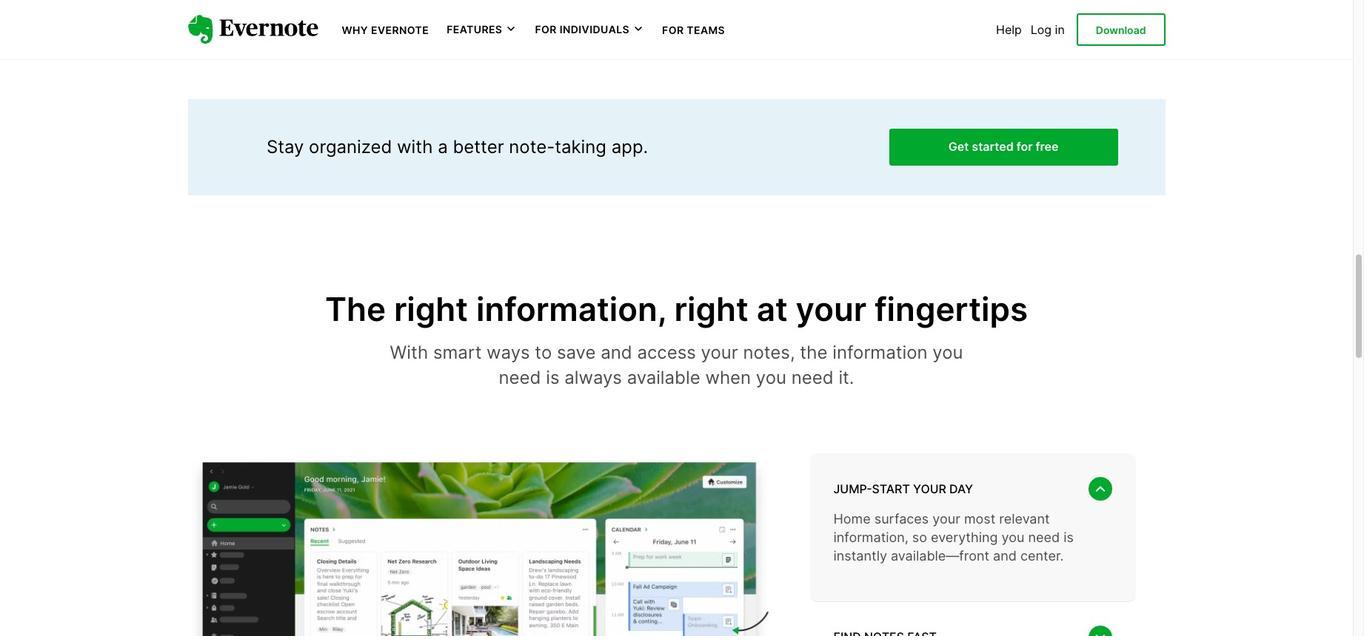 Task type: locate. For each thing, give the bounding box(es) containing it.
you down fingertips
[[933, 343, 963, 364]]

log
[[1031, 22, 1052, 37]]

1 horizontal spatial and
[[993, 549, 1017, 565]]

for
[[1017, 139, 1033, 154]]

0 horizontal spatial right
[[394, 289, 468, 329]]

evernote
[[371, 24, 429, 36]]

1 vertical spatial you
[[756, 367, 787, 389]]

0 vertical spatial you
[[933, 343, 963, 364]]

you down relevant
[[1002, 530, 1025, 546]]

0 horizontal spatial information,
[[476, 289, 666, 329]]

and
[[601, 343, 632, 364], [993, 549, 1017, 565]]

for for for teams
[[662, 24, 684, 36]]

in
[[1055, 22, 1065, 37]]

and inside with smart ways to save and access your notes, the information you need is always available when you need it.
[[601, 343, 632, 364]]

home
[[834, 512, 871, 527]]

1 horizontal spatial for
[[662, 24, 684, 36]]

ways
[[487, 343, 530, 364]]

the right information, right at your fingertips
[[325, 289, 1028, 329]]

stay organized with a better note-taking app.
[[267, 136, 648, 158]]

everything
[[931, 530, 998, 546]]

your up everything
[[933, 512, 961, 527]]

why evernote link
[[342, 22, 429, 37]]

surfaces
[[875, 512, 929, 527]]

information,
[[476, 289, 666, 329], [834, 530, 909, 546]]

2 horizontal spatial need
[[1028, 530, 1060, 546]]

1 horizontal spatial is
[[1064, 530, 1074, 546]]

you
[[933, 343, 963, 364], [756, 367, 787, 389], [1002, 530, 1025, 546]]

a
[[438, 136, 448, 158]]

home surfaces your most relevant information, so everything you need is instantly available—front and center.
[[834, 512, 1074, 565]]

get started for free
[[949, 139, 1059, 154]]

instantly
[[834, 549, 887, 565]]

your up when
[[701, 343, 738, 364]]

2 vertical spatial you
[[1002, 530, 1025, 546]]

information, up save
[[476, 289, 666, 329]]

log in link
[[1031, 22, 1065, 37]]

note-
[[509, 136, 555, 158]]

is down to
[[546, 367, 560, 389]]

is
[[546, 367, 560, 389], [1064, 530, 1074, 546]]

right up with
[[394, 289, 468, 329]]

right left at
[[674, 289, 749, 329]]

for inside button
[[535, 23, 557, 36]]

for left individuals
[[535, 23, 557, 36]]

1 horizontal spatial right
[[674, 289, 749, 329]]

for for for individuals
[[535, 23, 557, 36]]

you inside home surfaces your most relevant information, so everything you need is instantly available—front and center.
[[1002, 530, 1025, 546]]

0 horizontal spatial for
[[535, 23, 557, 36]]

0 horizontal spatial you
[[756, 367, 787, 389]]

for individuals button
[[535, 22, 644, 37]]

help link
[[996, 22, 1022, 37]]

1 vertical spatial information,
[[834, 530, 909, 546]]

information, up instantly
[[834, 530, 909, 546]]

get started for free link
[[889, 129, 1118, 166]]

download
[[1096, 24, 1146, 36]]

you down notes, in the bottom right of the page
[[756, 367, 787, 389]]

need
[[499, 367, 541, 389], [792, 367, 834, 389], [1028, 530, 1060, 546]]

always
[[565, 367, 622, 389]]

1 right from the left
[[394, 289, 468, 329]]

1 vertical spatial and
[[993, 549, 1017, 565]]

it.
[[839, 367, 854, 389]]

2 horizontal spatial you
[[1002, 530, 1025, 546]]

0 horizontal spatial is
[[546, 367, 560, 389]]

and left center.
[[993, 549, 1017, 565]]

right
[[394, 289, 468, 329], [674, 289, 749, 329]]

is up center.
[[1064, 530, 1074, 546]]

why
[[342, 24, 368, 36]]

is inside with smart ways to save and access your notes, the information you need is always available when you need it.
[[546, 367, 560, 389]]

day
[[950, 482, 973, 497]]

your
[[796, 289, 867, 329], [701, 343, 738, 364], [913, 482, 946, 497], [933, 512, 961, 527]]

get
[[949, 139, 969, 154]]

features button
[[447, 22, 517, 37]]

2 right from the left
[[674, 289, 749, 329]]

1 vertical spatial is
[[1064, 530, 1074, 546]]

1 horizontal spatial information,
[[834, 530, 909, 546]]

for
[[535, 23, 557, 36], [662, 24, 684, 36]]

need down the
[[792, 367, 834, 389]]

individuals
[[560, 23, 630, 36]]

1 horizontal spatial need
[[792, 367, 834, 389]]

need down 'ways' at bottom left
[[499, 367, 541, 389]]

0 vertical spatial is
[[546, 367, 560, 389]]

and up "always"
[[601, 343, 632, 364]]

for left teams
[[662, 24, 684, 36]]

at
[[757, 289, 788, 329]]

0 horizontal spatial and
[[601, 343, 632, 364]]

0 vertical spatial and
[[601, 343, 632, 364]]

available—front
[[891, 549, 990, 565]]

 image
[[188, 432, 780, 637]]

evernote logo image
[[188, 15, 318, 44]]

the
[[325, 289, 386, 329]]

your inside home surfaces your most relevant information, so everything you need is instantly available—front and center.
[[933, 512, 961, 527]]

need up center.
[[1028, 530, 1060, 546]]

1 horizontal spatial you
[[933, 343, 963, 364]]



Task type: vqa. For each thing, say whether or not it's contained in the screenshot.
second right
yes



Task type: describe. For each thing, give the bounding box(es) containing it.
and inside home surfaces your most relevant information, so everything you need is instantly available—front and center.
[[993, 549, 1017, 565]]

0 vertical spatial information,
[[476, 289, 666, 329]]

help
[[996, 22, 1022, 37]]

better
[[453, 136, 504, 158]]

available
[[627, 367, 700, 389]]

information, inside home surfaces your most relevant information, so everything you need is instantly available—front and center.
[[834, 530, 909, 546]]

stay
[[267, 136, 304, 158]]

started
[[972, 139, 1014, 154]]

with
[[397, 136, 433, 158]]

for teams link
[[662, 22, 725, 37]]

most
[[964, 512, 996, 527]]

jump-
[[834, 482, 872, 497]]

taking
[[555, 136, 607, 158]]

with
[[390, 343, 428, 364]]

your left day
[[913, 482, 946, 497]]

organized
[[309, 136, 392, 158]]

for teams
[[662, 24, 725, 36]]

is inside home surfaces your most relevant information, so everything you need is instantly available—front and center.
[[1064, 530, 1074, 546]]

jump-start your day
[[834, 482, 973, 497]]

why evernote
[[342, 24, 429, 36]]

free
[[1036, 139, 1059, 154]]

notes,
[[743, 343, 795, 364]]

your inside with smart ways to save and access your notes, the information you need is always available when you need it.
[[701, 343, 738, 364]]

for individuals
[[535, 23, 630, 36]]

0 horizontal spatial need
[[499, 367, 541, 389]]

smart
[[433, 343, 482, 364]]

teams
[[687, 24, 725, 36]]

download link
[[1077, 13, 1165, 46]]

relevant
[[999, 512, 1050, 527]]

fingertips
[[875, 289, 1028, 329]]

when
[[705, 367, 751, 389]]

center.
[[1021, 549, 1064, 565]]

need inside home surfaces your most relevant information, so everything you need is instantly available—front and center.
[[1028, 530, 1060, 546]]

your up the
[[796, 289, 867, 329]]

start
[[872, 482, 910, 497]]

the
[[800, 343, 828, 364]]

log in
[[1031, 22, 1065, 37]]

to
[[535, 343, 552, 364]]

save
[[557, 343, 596, 364]]

app.
[[612, 136, 648, 158]]

features
[[447, 23, 502, 36]]

access
[[637, 343, 696, 364]]

information
[[833, 343, 928, 364]]

so
[[912, 530, 927, 546]]

with smart ways to save and access your notes, the information you need is always available when you need it.
[[390, 343, 963, 389]]



